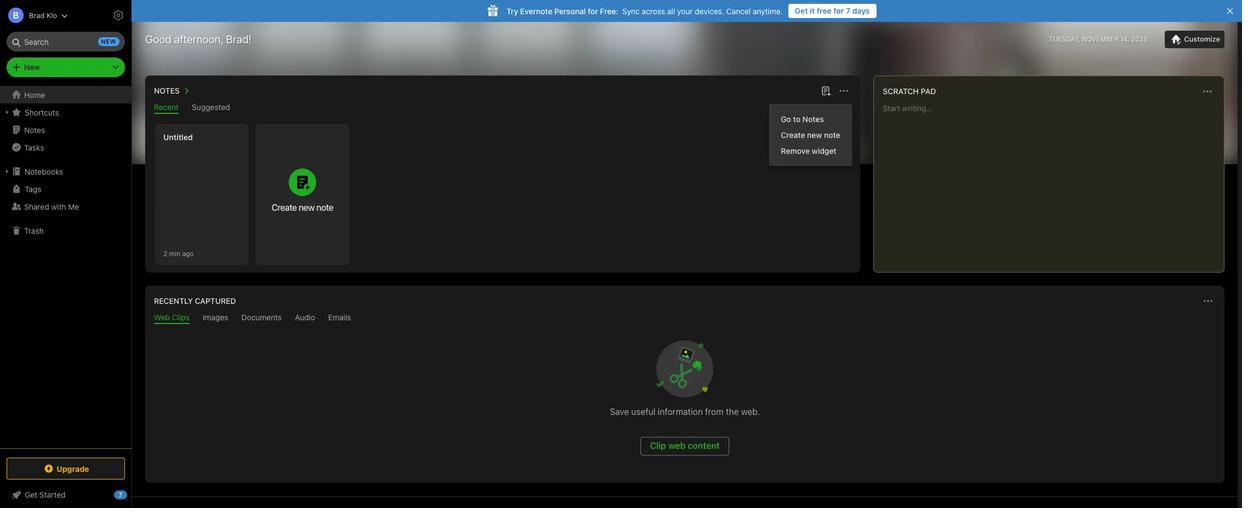 Task type: vqa. For each thing, say whether or not it's contained in the screenshot.
'CUSTOMIZE'
yes



Task type: locate. For each thing, give the bounding box(es) containing it.
1 horizontal spatial note
[[824, 130, 840, 140]]

pad
[[921, 87, 936, 96]]

the
[[726, 407, 739, 417]]

1 vertical spatial tab list
[[147, 313, 1223, 324]]

1 for from the left
[[834, 6, 844, 15]]

recent tab panel
[[145, 114, 861, 273]]

1 horizontal spatial notes
[[154, 86, 180, 95]]

notes up create new note link
[[803, 115, 824, 124]]

brad
[[29, 11, 45, 19]]

save
[[610, 407, 629, 417]]

create new note button
[[255, 124, 350, 265]]

0 vertical spatial new
[[101, 38, 116, 45]]

1 tab list from the top
[[147, 102, 858, 114]]

more actions image
[[838, 84, 851, 98]]

your
[[677, 6, 693, 16]]

for inside button
[[834, 6, 844, 15]]

note
[[824, 130, 840, 140], [316, 203, 333, 213]]

get inside "help and learning task checklist" field
[[25, 491, 37, 500]]

get for get started
[[25, 491, 37, 500]]

shortcuts
[[25, 108, 59, 117]]

shared
[[24, 202, 49, 211]]

new search field
[[14, 32, 119, 52]]

get started
[[25, 491, 66, 500]]

0 horizontal spatial 7
[[119, 492, 122, 499]]

0 horizontal spatial get
[[25, 491, 37, 500]]

for right 'free'
[[834, 6, 844, 15]]

0 horizontal spatial note
[[316, 203, 333, 213]]

free:
[[600, 6, 619, 16]]

2 for from the left
[[588, 6, 598, 16]]

1 horizontal spatial new
[[299, 203, 315, 213]]

get for get it free for 7 days
[[795, 6, 808, 15]]

notebooks
[[25, 167, 63, 176]]

2 vertical spatial notes
[[24, 125, 45, 135]]

web clips tab
[[154, 313, 190, 324]]

0 vertical spatial tab list
[[147, 102, 858, 114]]

recent
[[154, 102, 179, 112]]

try evernote personal for free: sync across all your devices. cancel anytime.
[[507, 6, 783, 16]]

good
[[145, 33, 172, 45]]

create new note
[[781, 130, 840, 140], [272, 203, 333, 213]]

More actions field
[[837, 83, 852, 99], [1200, 84, 1216, 99], [1201, 294, 1216, 309]]

recently captured button
[[152, 295, 236, 308]]

0 vertical spatial more actions image
[[1201, 85, 1215, 98]]

2 min ago
[[163, 250, 194, 258]]

1 horizontal spatial create new note
[[781, 130, 840, 140]]

Search text field
[[14, 32, 117, 52]]

scratch pad button
[[881, 85, 936, 98]]

tab list containing recent
[[147, 102, 858, 114]]

1 horizontal spatial get
[[795, 6, 808, 15]]

0 vertical spatial get
[[795, 6, 808, 15]]

brad!
[[226, 33, 252, 45]]

0 vertical spatial 7
[[846, 6, 851, 15]]

shortcuts button
[[0, 104, 131, 121]]

new
[[101, 38, 116, 45], [807, 130, 822, 140], [299, 203, 315, 213]]

2 vertical spatial new
[[299, 203, 315, 213]]

tab list
[[147, 102, 858, 114], [147, 313, 1223, 324]]

2 horizontal spatial notes
[[803, 115, 824, 124]]

0 horizontal spatial new
[[101, 38, 116, 45]]

remove widget link
[[770, 143, 851, 159]]

for left free:
[[588, 6, 598, 16]]

get left started
[[25, 491, 37, 500]]

audio tab
[[295, 313, 315, 324]]

0 horizontal spatial notes
[[24, 125, 45, 135]]

for
[[834, 6, 844, 15], [588, 6, 598, 16]]

tab list containing web clips
[[147, 313, 1223, 324]]

get it free for 7 days
[[795, 6, 870, 15]]

0 horizontal spatial for
[[588, 6, 598, 16]]

tuesday, november 14, 2023
[[1049, 35, 1148, 43]]

scratch pad
[[883, 87, 936, 96]]

tree
[[0, 86, 132, 448]]

1 horizontal spatial for
[[834, 6, 844, 15]]

days
[[853, 6, 870, 15]]

suggested
[[192, 102, 230, 112]]

it
[[810, 6, 815, 15]]

useful
[[631, 407, 656, 417]]

create new note inside button
[[272, 203, 333, 213]]

settings image
[[112, 9, 125, 22]]

notes link
[[0, 121, 131, 139]]

cancel
[[727, 6, 751, 16]]

notes
[[154, 86, 180, 95], [803, 115, 824, 124], [24, 125, 45, 135]]

home link
[[0, 86, 132, 104]]

14,
[[1121, 35, 1130, 43]]

1 vertical spatial create new note
[[272, 203, 333, 213]]

emails
[[328, 313, 351, 322]]

0 vertical spatial notes
[[154, 86, 180, 95]]

all
[[667, 6, 675, 16]]

1 vertical spatial more actions image
[[1202, 295, 1215, 308]]

7 left click to collapse image
[[119, 492, 122, 499]]

1 vertical spatial 7
[[119, 492, 122, 499]]

good afternoon, brad!
[[145, 33, 252, 45]]

1 horizontal spatial create
[[781, 130, 805, 140]]

notes up the recent
[[154, 86, 180, 95]]

sync
[[622, 6, 640, 16]]

klo
[[47, 11, 57, 19]]

get inside button
[[795, 6, 808, 15]]

create new note inside dropdown list menu
[[781, 130, 840, 140]]

1 vertical spatial create
[[272, 203, 297, 213]]

images tab
[[203, 313, 228, 324]]

get left it
[[795, 6, 808, 15]]

information
[[658, 407, 703, 417]]

notes up tasks
[[24, 125, 45, 135]]

create
[[781, 130, 805, 140], [272, 203, 297, 213]]

0 vertical spatial note
[[824, 130, 840, 140]]

tags
[[25, 184, 41, 194]]

0 vertical spatial create new note
[[781, 130, 840, 140]]

documents
[[241, 313, 282, 322]]

create inside dropdown list menu
[[781, 130, 805, 140]]

7 left days
[[846, 6, 851, 15]]

Account field
[[0, 4, 68, 26]]

remove widget
[[781, 146, 837, 156]]

notes inside 'link'
[[803, 115, 824, 124]]

1 vertical spatial notes
[[803, 115, 824, 124]]

more actions image
[[1201, 85, 1215, 98], [1202, 295, 1215, 308]]

clip
[[650, 441, 666, 451]]

suggested tab
[[192, 102, 230, 114]]

content
[[688, 441, 720, 451]]

notes inside tree
[[24, 125, 45, 135]]

min
[[169, 250, 180, 258]]

recent tab
[[154, 102, 179, 114]]

more actions field for recently captured
[[1201, 294, 1216, 309]]

with
[[51, 202, 66, 211]]

0 horizontal spatial create
[[272, 203, 297, 213]]

1 vertical spatial get
[[25, 491, 37, 500]]

november
[[1082, 35, 1119, 43]]

0 horizontal spatial create new note
[[272, 203, 333, 213]]

1 vertical spatial new
[[807, 130, 822, 140]]

7
[[846, 6, 851, 15], [119, 492, 122, 499]]

2 tab list from the top
[[147, 313, 1223, 324]]

get
[[795, 6, 808, 15], [25, 491, 37, 500]]

1 horizontal spatial 7
[[846, 6, 851, 15]]

1 vertical spatial note
[[316, 203, 333, 213]]

2 horizontal spatial new
[[807, 130, 822, 140]]

0 vertical spatial create
[[781, 130, 805, 140]]



Task type: describe. For each thing, give the bounding box(es) containing it.
tab list for recently captured
[[147, 313, 1223, 324]]

Start writing… text field
[[883, 104, 1224, 264]]

anytime.
[[753, 6, 783, 16]]

afternoon,
[[174, 33, 223, 45]]

documents tab
[[241, 313, 282, 324]]

tab list for notes
[[147, 102, 858, 114]]

create new note link
[[770, 127, 851, 143]]

across
[[642, 6, 665, 16]]

ago
[[182, 250, 194, 258]]

go to notes link
[[770, 111, 851, 127]]

tasks
[[24, 143, 44, 152]]

clip web content
[[650, 441, 720, 451]]

shared with me link
[[0, 198, 131, 215]]

note inside dropdown list menu
[[824, 130, 840, 140]]

tuesday,
[[1049, 35, 1081, 43]]

untitled
[[163, 133, 193, 142]]

web clips tab panel
[[145, 324, 1225, 483]]

trash
[[24, 226, 44, 235]]

new inside search box
[[101, 38, 116, 45]]

web
[[669, 441, 686, 451]]

create inside button
[[272, 203, 297, 213]]

get it free for 7 days button
[[788, 4, 877, 18]]

emails tab
[[328, 313, 351, 324]]

clip web content button
[[641, 437, 729, 456]]

2023
[[1132, 35, 1148, 43]]

more actions field for scratch pad
[[1200, 84, 1216, 99]]

dropdown list menu
[[770, 111, 851, 159]]

new
[[24, 62, 40, 72]]

customize
[[1185, 35, 1221, 43]]

note inside button
[[316, 203, 333, 213]]

captured
[[195, 297, 236, 306]]

trash link
[[0, 222, 131, 240]]

images
[[203, 313, 228, 322]]

from
[[705, 407, 724, 417]]

7 inside button
[[846, 6, 851, 15]]

clips
[[172, 313, 190, 322]]

7 inside "help and learning task checklist" field
[[119, 492, 122, 499]]

brad klo
[[29, 11, 57, 19]]

for for free:
[[588, 6, 598, 16]]

try
[[507, 6, 518, 16]]

expand notebooks image
[[3, 167, 12, 176]]

new button
[[7, 58, 125, 77]]

click to collapse image
[[127, 488, 136, 501]]

audio
[[295, 313, 315, 322]]

tasks button
[[0, 139, 131, 156]]

remove
[[781, 146, 810, 156]]

widget
[[812, 146, 837, 156]]

customize button
[[1165, 31, 1225, 48]]

save useful information from the web.
[[610, 407, 760, 417]]

Help and Learning task checklist field
[[0, 487, 132, 504]]

personal
[[555, 6, 586, 16]]

devices.
[[695, 6, 724, 16]]

to
[[793, 115, 801, 124]]

more actions image for recently captured
[[1202, 295, 1215, 308]]

started
[[39, 491, 66, 500]]

notes inside button
[[154, 86, 180, 95]]

tags button
[[0, 180, 131, 198]]

web clips
[[154, 313, 190, 322]]

home
[[24, 90, 45, 99]]

upgrade
[[57, 464, 89, 474]]

new inside dropdown list menu
[[807, 130, 822, 140]]

recently
[[154, 297, 193, 306]]

free
[[817, 6, 832, 15]]

go to notes
[[781, 115, 824, 124]]

more actions image for scratch pad
[[1201, 85, 1215, 98]]

new inside button
[[299, 203, 315, 213]]

notes button
[[152, 84, 193, 98]]

scratch
[[883, 87, 919, 96]]

shared with me
[[24, 202, 79, 211]]

evernote
[[520, 6, 553, 16]]

web
[[154, 313, 170, 322]]

go
[[781, 115, 791, 124]]

for for 7
[[834, 6, 844, 15]]

notebooks link
[[0, 163, 131, 180]]

upgrade button
[[7, 458, 125, 480]]

me
[[68, 202, 79, 211]]

web.
[[741, 407, 760, 417]]

2
[[163, 250, 167, 258]]

tree containing home
[[0, 86, 132, 448]]

recently captured
[[154, 297, 236, 306]]



